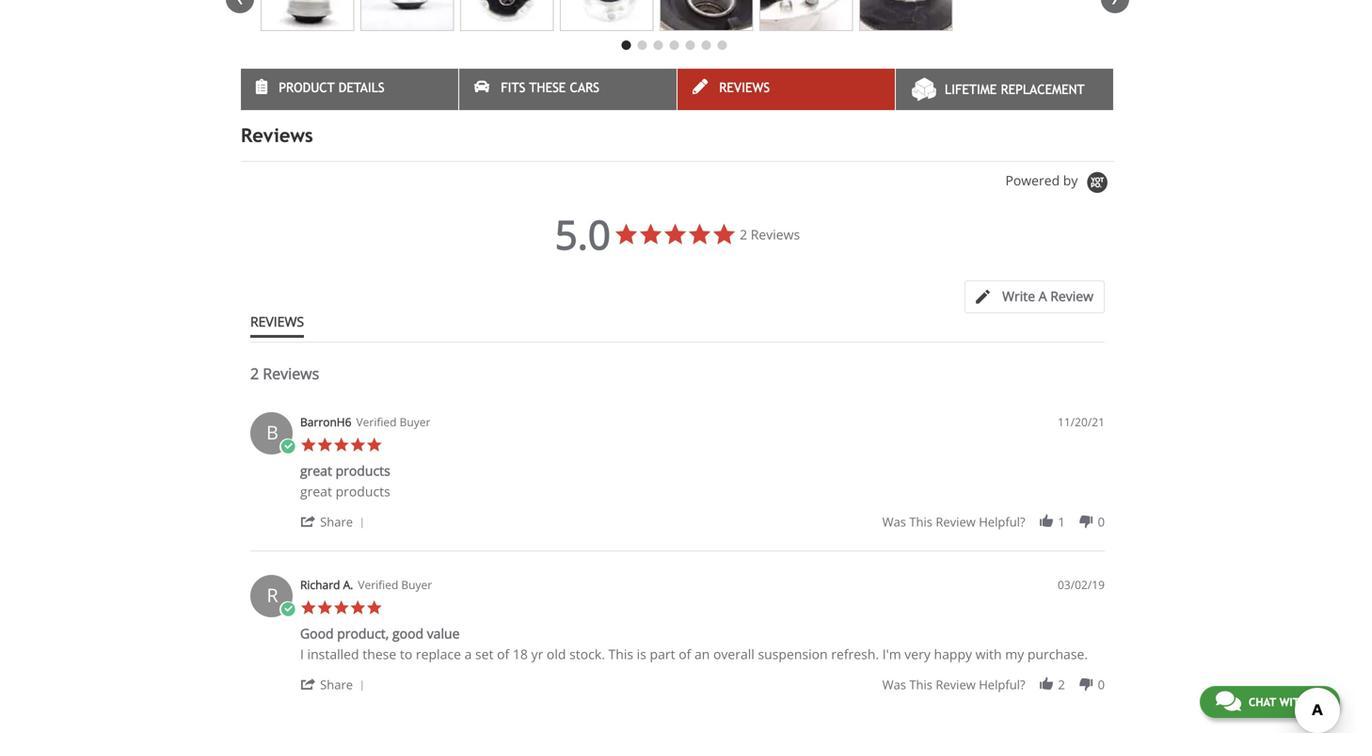Task type: vqa. For each thing, say whether or not it's contained in the screenshot.
Should be replaced each time brake pads are replaced.
no



Task type: locate. For each thing, give the bounding box(es) containing it.
us
[[1311, 696, 1324, 709]]

powered
[[1006, 171, 1060, 189]]

comments image
[[1216, 690, 1241, 712]]

to
[[400, 645, 412, 663]]

0 horizontal spatial of
[[497, 645, 509, 663]]

1 vertical spatial verified buyer heading
[[358, 577, 432, 593]]

these
[[363, 645, 396, 663]]

with
[[976, 645, 1002, 663], [1280, 696, 1307, 709]]

replacement
[[1001, 82, 1085, 97]]

vote down review by barronh6 on 20 nov 2021 image
[[1078, 514, 1095, 530]]

verified
[[356, 414, 397, 430], [358, 577, 398, 593]]

was for r
[[882, 676, 906, 693]]

review date 03/02/19 element
[[1058, 577, 1105, 593]]

great down barronh6
[[300, 462, 332, 480]]

5 es#2581252 - 31336752735 - front strut mount - priced each - strut mount with bearing - lemforder - bmw image from the left
[[660, 0, 753, 31]]

share button
[[300, 513, 371, 531], [300, 675, 371, 693]]

1 horizontal spatial with
[[1280, 696, 1307, 709]]

star image
[[333, 437, 350, 453], [350, 437, 366, 453], [366, 437, 383, 453], [300, 600, 317, 616], [333, 600, 350, 616], [350, 600, 366, 616], [366, 600, 383, 616]]

1 share button from the top
[[300, 513, 371, 531]]

verified buyer heading right barronh6
[[356, 414, 430, 430]]

03/02/19
[[1058, 577, 1105, 593]]

1 share from the top
[[320, 514, 353, 531]]

1 review from the top
[[936, 514, 976, 531]]

barronh6 verified buyer
[[300, 414, 430, 430]]

this
[[609, 645, 633, 663]]

share button down great products great products
[[300, 513, 371, 531]]

of left an
[[679, 645, 691, 663]]

buyer right barronh6
[[400, 414, 430, 430]]

star image
[[300, 437, 317, 453], [317, 437, 333, 453], [317, 600, 333, 616]]

1 circle checkmark image from the top
[[280, 439, 296, 455]]

with left my
[[976, 645, 1002, 663]]

0 vertical spatial was
[[882, 514, 906, 531]]

circle checkmark image right r
[[280, 602, 296, 618]]

helpful?
[[979, 514, 1025, 531], [979, 676, 1025, 693]]

helpful? down my
[[979, 676, 1025, 693]]

0
[[1098, 514, 1105, 531], [1098, 676, 1105, 693]]

2 share button from the top
[[300, 675, 371, 693]]

0 for b
[[1098, 514, 1105, 531]]

1 horizontal spatial 2 reviews
[[740, 226, 800, 243]]

of left 18
[[497, 645, 509, 663]]

richard a. verified buyer
[[300, 577, 432, 593]]

11/20/21
[[1058, 414, 1105, 430]]

very
[[905, 645, 931, 663]]

review
[[1051, 287, 1094, 305]]

0 right vote down review by richard a. on  2 mar 2019 icon
[[1098, 676, 1105, 693]]

1 horizontal spatial of
[[679, 645, 691, 663]]

this
[[910, 514, 933, 531], [910, 676, 933, 693]]

old
[[547, 645, 566, 663]]

with left us
[[1280, 696, 1307, 709]]

share button for r
[[300, 675, 371, 693]]

write a review
[[1002, 287, 1094, 305]]

2 great from the top
[[300, 483, 332, 500]]

of
[[497, 645, 509, 663], [679, 645, 691, 663]]

1 horizontal spatial 2
[[740, 226, 747, 243]]

this for b
[[910, 514, 933, 531]]

this for r
[[910, 676, 933, 693]]

1 vertical spatial with
[[1280, 696, 1307, 709]]

1 was from the top
[[882, 514, 906, 531]]

2 circle checkmark image from the top
[[280, 602, 296, 618]]

1 vertical spatial buyer
[[401, 577, 432, 593]]

verified buyer heading right a.
[[358, 577, 432, 593]]

1 vertical spatial 0
[[1098, 676, 1105, 693]]

1 vertical spatial products
[[336, 483, 390, 500]]

good
[[393, 625, 424, 643]]

details
[[339, 80, 385, 95]]

3 es#2581252 - 31336752735 - front strut mount - priced each - strut mount with bearing - lemforder - bmw image from the left
[[460, 0, 554, 31]]

review left vote up review by barronh6 on 20 nov 2021 'image'
[[936, 514, 976, 531]]

great up share icon
[[300, 483, 332, 500]]

lifetime replacement link
[[896, 69, 1113, 110]]

1 products from the top
[[336, 462, 390, 480]]

0 vertical spatial share
[[320, 514, 353, 531]]

share button down installed
[[300, 675, 371, 693]]

powered by link
[[1006, 171, 1114, 195]]

1 group from the top
[[882, 514, 1105, 531]]

share left seperator image
[[320, 676, 353, 693]]

2 review from the top
[[936, 676, 976, 693]]

write a review button
[[965, 281, 1105, 314]]

0 right vote down review by barronh6 on 20 nov 2021 icon
[[1098, 514, 1105, 531]]

installed
[[307, 645, 359, 663]]

1 great from the top
[[300, 462, 332, 480]]

review for r
[[936, 676, 976, 693]]

0 vertical spatial 0
[[1098, 514, 1105, 531]]

group
[[882, 514, 1105, 531], [882, 676, 1105, 693]]

reviews link
[[678, 69, 895, 110]]

0 horizontal spatial with
[[976, 645, 1002, 663]]

lifetime
[[945, 82, 997, 97]]

0 horizontal spatial 2
[[250, 363, 259, 384]]

1 helpful? from the top
[[979, 514, 1025, 531]]

share for b
[[320, 514, 353, 531]]

was this review helpful? down happy
[[882, 676, 1025, 693]]

1 vertical spatial 2 reviews
[[250, 363, 319, 384]]

overall
[[713, 645, 755, 663]]

0 vertical spatial was this review helpful?
[[882, 514, 1025, 531]]

2
[[740, 226, 747, 243], [250, 363, 259, 384], [1058, 676, 1065, 693]]

2 was from the top
[[882, 676, 906, 693]]

1 was this review helpful? from the top
[[882, 514, 1025, 531]]

0 vertical spatial verified buyer heading
[[356, 414, 430, 430]]

share left seperator icon
[[320, 514, 353, 531]]

these
[[529, 80, 566, 95]]

2 share from the top
[[320, 676, 353, 693]]

review
[[936, 514, 976, 531], [936, 676, 976, 693]]

1 vertical spatial this
[[910, 676, 933, 693]]

1 vertical spatial group
[[882, 676, 1105, 693]]

good product, good value i installed these to replace a set of 18 yr old stock. this is part of an overall suspension refresh. i'm very happy with my purchase.
[[300, 625, 1088, 663]]

0 vertical spatial review
[[936, 514, 976, 531]]

chat with us link
[[1200, 686, 1340, 718]]

1 this from the top
[[910, 514, 933, 531]]

0 vertical spatial share button
[[300, 513, 371, 531]]

buyer up good on the left bottom of the page
[[401, 577, 432, 593]]

products up seperator icon
[[336, 483, 390, 500]]

i
[[300, 645, 304, 663]]

1 vertical spatial was this review helpful?
[[882, 676, 1025, 693]]

vote up review by richard a. on  2 mar 2019 image
[[1038, 676, 1055, 693]]

helpful? for r
[[979, 676, 1025, 693]]

was this review helpful?
[[882, 514, 1025, 531], [882, 676, 1025, 693]]

circle checkmark image
[[280, 439, 296, 455], [280, 602, 296, 618]]

2 0 from the top
[[1098, 676, 1105, 693]]

a.
[[343, 577, 353, 593]]

share
[[320, 514, 353, 531], [320, 676, 353, 693]]

products down 'barronh6 verified buyer'
[[336, 462, 390, 480]]

0 for r
[[1098, 676, 1105, 693]]

circle checkmark image for r
[[280, 602, 296, 618]]

value
[[427, 625, 460, 643]]

1 of from the left
[[497, 645, 509, 663]]

share for r
[[320, 676, 353, 693]]

2 reviews
[[740, 226, 800, 243], [250, 363, 319, 384]]

2 helpful? from the top
[[979, 676, 1025, 693]]

1 vertical spatial was
[[882, 676, 906, 693]]

vote down review by richard a. on  2 mar 2019 image
[[1078, 676, 1095, 693]]

refresh.
[[831, 645, 879, 663]]

tab panel
[[241, 403, 1114, 714]]

reviews
[[719, 80, 770, 95], [241, 124, 313, 147], [751, 226, 800, 243], [263, 363, 319, 384]]

lifetime replacement
[[945, 82, 1085, 97]]

was this review helpful? left vote up review by barronh6 on 20 nov 2021 'image'
[[882, 514, 1025, 531]]

verified right a.
[[358, 577, 398, 593]]

1 vertical spatial circle checkmark image
[[280, 602, 296, 618]]

1 vertical spatial helpful?
[[979, 676, 1025, 693]]

verified buyer heading for r
[[358, 577, 432, 593]]

1 vertical spatial great
[[300, 483, 332, 500]]

2 products from the top
[[336, 483, 390, 500]]

0 vertical spatial products
[[336, 462, 390, 480]]

2 group from the top
[[882, 676, 1105, 693]]

review down happy
[[936, 676, 976, 693]]

1 vertical spatial review
[[936, 676, 976, 693]]

0 vertical spatial this
[[910, 514, 933, 531]]

2 was this review helpful? from the top
[[882, 676, 1025, 693]]

5.0 star rating element
[[555, 207, 611, 261]]

0 vertical spatial group
[[882, 514, 1105, 531]]

0 vertical spatial great
[[300, 462, 332, 480]]

helpful? left vote up review by barronh6 on 20 nov 2021 'image'
[[979, 514, 1025, 531]]

1
[[1058, 514, 1065, 531]]

fits
[[501, 80, 525, 95]]

0 vertical spatial helpful?
[[979, 514, 1025, 531]]

es#2581252 - 31336752735 - front strut mount - priced each - strut mount with bearing - lemforder - bmw image
[[261, 0, 354, 31], [360, 0, 454, 31], [460, 0, 554, 31], [560, 0, 654, 31], [660, 0, 753, 31], [760, 0, 853, 31], [859, 0, 953, 31]]

verified right barronh6
[[356, 414, 397, 430]]

my
[[1005, 645, 1024, 663]]

was
[[882, 514, 906, 531], [882, 676, 906, 693]]

verified buyer heading
[[356, 414, 430, 430], [358, 577, 432, 593]]

product details link
[[241, 69, 458, 110]]

chat
[[1249, 696, 1276, 709]]

share image
[[300, 514, 317, 530]]

star image for b
[[317, 437, 333, 453]]

chat with us
[[1249, 696, 1324, 709]]

2 horizontal spatial 2
[[1058, 676, 1065, 693]]

1 0 from the top
[[1098, 514, 1105, 531]]

1 vertical spatial share
[[320, 676, 353, 693]]

2 this from the top
[[910, 676, 933, 693]]

1 vertical spatial share button
[[300, 675, 371, 693]]

buyer
[[400, 414, 430, 430], [401, 577, 432, 593]]

0 vertical spatial with
[[976, 645, 1002, 663]]

great
[[300, 462, 332, 480], [300, 483, 332, 500]]

happy
[[934, 645, 972, 663]]

0 vertical spatial circle checkmark image
[[280, 439, 296, 455]]

circle checkmark image right b
[[280, 439, 296, 455]]

products
[[336, 462, 390, 480], [336, 483, 390, 500]]

star image for r
[[317, 600, 333, 616]]



Task type: describe. For each thing, give the bounding box(es) containing it.
great products great products
[[300, 462, 390, 500]]

i'm
[[883, 645, 901, 663]]

group for r
[[882, 676, 1105, 693]]

fits these cars
[[501, 80, 600, 95]]

0 vertical spatial verified
[[356, 414, 397, 430]]

write no frame image
[[976, 290, 1000, 304]]

7 es#2581252 - 31336752735 - front strut mount - priced each - strut mount with bearing - lemforder - bmw image from the left
[[859, 0, 953, 31]]

6 es#2581252 - 31336752735 - front strut mount - priced each - strut mount with bearing - lemforder - bmw image from the left
[[760, 0, 853, 31]]

is
[[637, 645, 647, 663]]

circle checkmark image for b
[[280, 439, 296, 455]]

r
[[267, 582, 278, 608]]

2 es#2581252 - 31336752735 - front strut mount - priced each - strut mount with bearing - lemforder - bmw image from the left
[[360, 0, 454, 31]]

purchase.
[[1028, 645, 1088, 663]]

vote up review by barronh6 on 20 nov 2021 image
[[1038, 514, 1055, 530]]

product details
[[279, 80, 385, 95]]

was this review helpful? for r
[[882, 676, 1025, 693]]

seperator image
[[356, 681, 368, 692]]

richard
[[300, 577, 340, 593]]

fits these cars link
[[459, 69, 677, 110]]

cars
[[570, 80, 600, 95]]

good product, good value heading
[[300, 625, 460, 646]]

product,
[[337, 625, 389, 643]]

0 vertical spatial 2 reviews
[[740, 226, 800, 243]]

5.0
[[555, 207, 611, 261]]

review date 11/20/21 element
[[1058, 414, 1105, 430]]

was for b
[[882, 514, 906, 531]]

good
[[300, 625, 334, 643]]

group for b
[[882, 514, 1105, 531]]

share button for b
[[300, 513, 371, 531]]

great products heading
[[300, 462, 390, 483]]

was this review helpful? for b
[[882, 514, 1025, 531]]

powered by
[[1006, 171, 1081, 189]]

write
[[1002, 287, 1035, 305]]

0 vertical spatial buyer
[[400, 414, 430, 430]]

helpful? for b
[[979, 514, 1025, 531]]

4 es#2581252 - 31336752735 - front strut mount - priced each - strut mount with bearing - lemforder - bmw image from the left
[[560, 0, 654, 31]]

review for b
[[936, 514, 976, 531]]

an
[[695, 645, 710, 663]]

set
[[475, 645, 494, 663]]

2 of from the left
[[679, 645, 691, 663]]

1 es#2581252 - 31336752735 - front strut mount - priced each - strut mount with bearing - lemforder - bmw image from the left
[[261, 0, 354, 31]]

with inside good product, good value i installed these to replace a set of 18 yr old stock. this is part of an overall suspension refresh. i'm very happy with my purchase.
[[976, 645, 1002, 663]]

reviews
[[250, 313, 304, 331]]

stock.
[[570, 645, 605, 663]]

verified buyer heading for b
[[356, 414, 430, 430]]

barronh6
[[300, 414, 352, 430]]

2 vertical spatial 2
[[1058, 676, 1065, 693]]

part
[[650, 645, 675, 663]]

1 vertical spatial 2
[[250, 363, 259, 384]]

seperator image
[[356, 518, 368, 529]]

suspension
[[758, 645, 828, 663]]

yr
[[531, 645, 543, 663]]

18
[[513, 645, 528, 663]]

share image
[[300, 676, 317, 693]]

0 vertical spatial 2
[[740, 226, 747, 243]]

tab panel containing b
[[241, 403, 1114, 714]]

0 horizontal spatial 2 reviews
[[250, 363, 319, 384]]

b
[[266, 419, 279, 445]]

a
[[1039, 287, 1047, 305]]

1 vertical spatial verified
[[358, 577, 398, 593]]

product
[[279, 80, 335, 95]]

a
[[465, 645, 472, 663]]

replace
[[416, 645, 461, 663]]

by
[[1063, 171, 1078, 189]]



